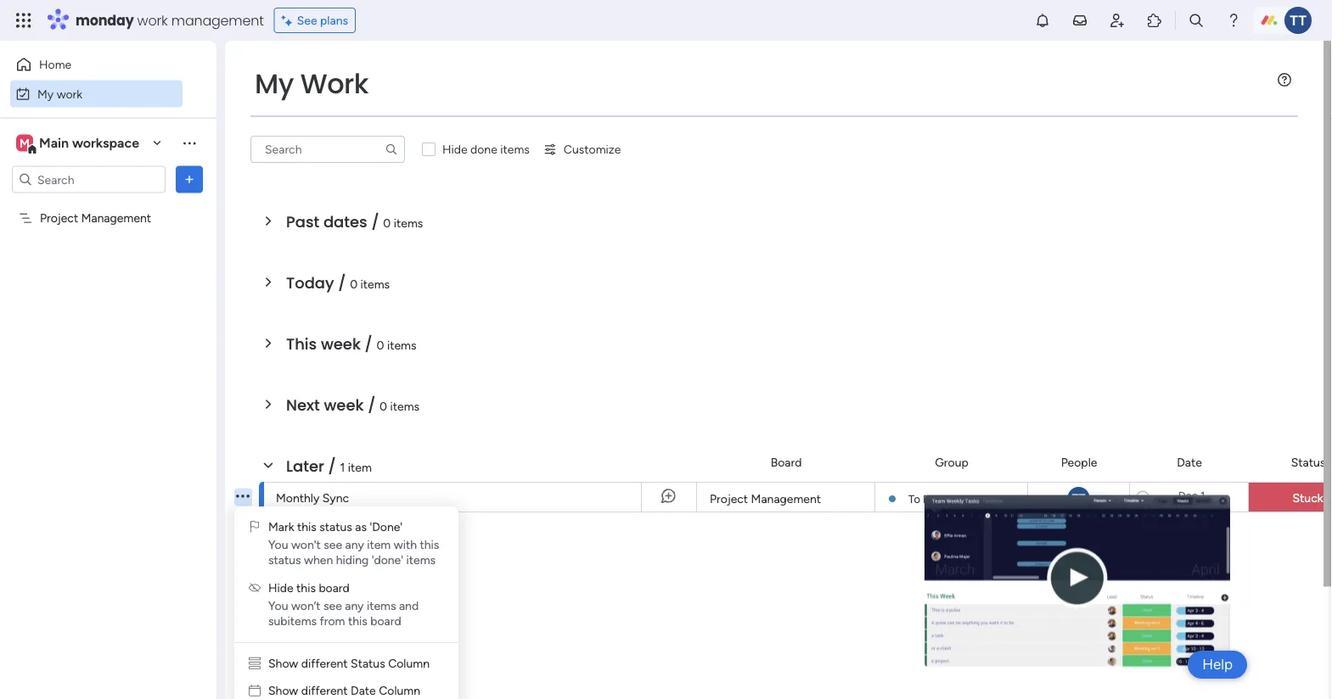 Task type: vqa. For each thing, say whether or not it's contained in the screenshot.
top Management
yes



Task type: locate. For each thing, give the bounding box(es) containing it.
my work
[[255, 65, 369, 103]]

1 see from the top
[[324, 538, 342, 552]]

this inside "you won't see any item with this status when hiding 'done' items"
[[420, 538, 439, 552]]

project management down board
[[710, 492, 821, 506]]

hide done items
[[442, 142, 530, 157]]

1 vertical spatial board
[[370, 614, 401, 629]]

v2 calendar view small outline image
[[249, 684, 261, 698]]

item up 'done'
[[367, 538, 391, 552]]

project inside project management link
[[710, 492, 748, 506]]

work
[[137, 11, 168, 30], [57, 87, 82, 101]]

any inside you won't see any items and subitems from this board
[[345, 599, 364, 613]]

1 vertical spatial different
[[301, 684, 348, 698]]

1 horizontal spatial project management
[[710, 492, 821, 506]]

items up this week / 0 items
[[360, 277, 390, 291]]

column down "and"
[[388, 657, 430, 671]]

this week / 0 items
[[286, 333, 416, 355]]

0 vertical spatial any
[[345, 538, 364, 552]]

see
[[324, 538, 342, 552], [323, 599, 342, 613]]

1 different from the top
[[301, 657, 348, 671]]

1
[[340, 460, 345, 475], [1200, 489, 1205, 503]]

2 see from the top
[[323, 599, 342, 613]]

management
[[81, 211, 151, 225], [751, 492, 821, 506]]

2 show from the top
[[268, 684, 298, 698]]

/ down this week / 0 items
[[368, 394, 376, 416]]

my down home
[[37, 87, 54, 101]]

items down this week / 0 items
[[390, 399, 420, 413]]

1 horizontal spatial board
[[370, 614, 401, 629]]

dapulse x slim image
[[1205, 508, 1217, 524]]

next week / 0 items
[[286, 394, 420, 416]]

without
[[286, 547, 346, 569]]

to do
[[908, 492, 937, 506]]

you inside "you won't see any item with this status when hiding 'done' items"
[[268, 538, 288, 552]]

1 you from the top
[[268, 538, 288, 552]]

different up show different date column
[[301, 657, 348, 671]]

1 horizontal spatial hide
[[442, 142, 467, 157]]

1 vertical spatial any
[[345, 599, 364, 613]]

any for board
[[345, 599, 364, 613]]

v2 status outline image
[[249, 657, 261, 671]]

items inside "you won't see any item with this status when hiding 'done' items"
[[406, 553, 436, 568]]

my work
[[37, 87, 82, 101]]

without a date / 0 items
[[286, 547, 456, 569]]

you
[[268, 538, 288, 552], [268, 599, 288, 613]]

workspace image
[[16, 134, 33, 152]]

items
[[500, 142, 530, 157], [394, 216, 423, 230], [360, 277, 390, 291], [387, 338, 416, 352], [390, 399, 420, 413], [427, 552, 456, 566], [406, 553, 436, 568], [367, 599, 396, 613]]

mark this status as 'done'
[[268, 520, 403, 534]]

past dates / 0 items
[[286, 211, 423, 233]]

option
[[0, 203, 217, 206]]

0 vertical spatial project
[[40, 211, 78, 225]]

1 right dec on the bottom of page
[[1200, 489, 1205, 503]]

2 any from the top
[[345, 599, 364, 613]]

0 right dates
[[383, 216, 391, 230]]

week right next
[[324, 394, 364, 416]]

1 vertical spatial project
[[710, 492, 748, 506]]

search image
[[385, 143, 398, 156]]

help
[[1202, 656, 1233, 674]]

0 vertical spatial 1
[[340, 460, 345, 475]]

1 horizontal spatial management
[[751, 492, 821, 506]]

1 horizontal spatial 1
[[1200, 489, 1205, 503]]

this right "with"
[[420, 538, 439, 552]]

0 horizontal spatial my
[[37, 87, 54, 101]]

None search field
[[250, 136, 405, 163]]

my left work
[[255, 65, 294, 103]]

board
[[771, 456, 802, 470]]

column
[[388, 657, 430, 671], [379, 684, 420, 698]]

1 vertical spatial work
[[57, 87, 82, 101]]

0 vertical spatial hide
[[442, 142, 467, 157]]

see up from
[[323, 599, 342, 613]]

any
[[345, 538, 364, 552], [345, 599, 364, 613]]

0 vertical spatial you
[[268, 538, 288, 552]]

hide
[[442, 142, 467, 157], [268, 581, 293, 596]]

item up sync
[[348, 460, 372, 475]]

work right monday
[[137, 11, 168, 30]]

this right from
[[348, 614, 367, 629]]

item
[[348, 460, 372, 475], [367, 538, 391, 552]]

0 vertical spatial see
[[324, 538, 342, 552]]

0 right 'done'
[[416, 552, 424, 566]]

you inside you won't see any items and subitems from this board
[[268, 599, 288, 613]]

you down the mark
[[268, 538, 288, 552]]

show right v2 status outline icon
[[268, 657, 298, 671]]

hide left done
[[442, 142, 467, 157]]

'done'
[[372, 553, 403, 568]]

0 horizontal spatial work
[[57, 87, 82, 101]]

show different date column
[[268, 684, 420, 698]]

1 vertical spatial column
[[379, 684, 420, 698]]

items right "with"
[[427, 552, 456, 566]]

status inside "you won't see any item with this status when hiding 'done' items"
[[268, 553, 301, 568]]

items inside without a date / 0 items
[[427, 552, 456, 566]]

1 horizontal spatial my
[[255, 65, 294, 103]]

my for my work
[[255, 65, 294, 103]]

week right this
[[321, 333, 361, 355]]

won't
[[291, 538, 321, 552]]

0 vertical spatial week
[[321, 333, 361, 355]]

from
[[320, 614, 345, 629]]

0 horizontal spatial project management
[[40, 211, 151, 225]]

0 up next week / 0 items
[[377, 338, 384, 352]]

hide this board
[[268, 581, 350, 596]]

0 vertical spatial work
[[137, 11, 168, 30]]

date
[[1177, 456, 1202, 470], [351, 684, 376, 698]]

later / 1 item
[[286, 456, 372, 477]]

management down the "search in workspace" field
[[81, 211, 151, 225]]

monthly
[[276, 491, 320, 505]]

1 show from the top
[[268, 657, 298, 671]]

status up "stuck"
[[1291, 456, 1326, 470]]

'done'
[[370, 520, 403, 534]]

0 vertical spatial management
[[81, 211, 151, 225]]

show different status column
[[268, 657, 430, 671]]

any for status
[[345, 538, 364, 552]]

0 inside next week / 0 items
[[380, 399, 387, 413]]

1 horizontal spatial status
[[319, 520, 352, 534]]

1 vertical spatial 1
[[1200, 489, 1205, 503]]

0 vertical spatial date
[[1177, 456, 1202, 470]]

/ right dates
[[371, 211, 379, 233]]

items right done
[[500, 142, 530, 157]]

hidden eye outline image
[[249, 581, 261, 596]]

any up from
[[345, 599, 364, 613]]

project management down the "search in workspace" field
[[40, 211, 151, 225]]

items right dates
[[394, 216, 423, 230]]

status down "won't"
[[268, 553, 301, 568]]

0 horizontal spatial project
[[40, 211, 78, 225]]

0 inside this week / 0 items
[[377, 338, 384, 352]]

column down the show different status column
[[379, 684, 420, 698]]

home button
[[10, 51, 183, 78]]

week
[[321, 333, 361, 355], [324, 394, 364, 416]]

0 vertical spatial item
[[348, 460, 372, 475]]

won't
[[291, 599, 321, 613]]

project
[[40, 211, 78, 225], [710, 492, 748, 506]]

1 up sync
[[340, 460, 345, 475]]

project management
[[40, 211, 151, 225], [710, 492, 821, 506]]

my inside button
[[37, 87, 54, 101]]

0 vertical spatial status
[[1291, 456, 1326, 470]]

search everything image
[[1188, 12, 1205, 29]]

see
[[297, 13, 317, 28]]

you up subitems
[[268, 599, 288, 613]]

any inside "you won't see any item with this status when hiding 'done' items"
[[345, 538, 364, 552]]

with
[[394, 538, 417, 552]]

my
[[255, 65, 294, 103], [37, 87, 54, 101]]

work for my
[[57, 87, 82, 101]]

item inside later / 1 item
[[348, 460, 372, 475]]

status left the as
[[319, 520, 352, 534]]

work inside button
[[57, 87, 82, 101]]

any up hiding
[[345, 538, 364, 552]]

0 for past dates /
[[383, 216, 391, 230]]

0 down this week / 0 items
[[380, 399, 387, 413]]

1 vertical spatial week
[[324, 394, 364, 416]]

show right "v2 calendar view small outline" icon
[[268, 684, 298, 698]]

main
[[39, 135, 69, 151]]

0 horizontal spatial status
[[351, 657, 385, 671]]

date down the show different status column
[[351, 684, 376, 698]]

0
[[383, 216, 391, 230], [350, 277, 358, 291], [377, 338, 384, 352], [380, 399, 387, 413], [416, 552, 424, 566]]

different
[[301, 657, 348, 671], [301, 684, 348, 698]]

management
[[171, 11, 264, 30]]

see down mark this status as 'done'
[[324, 538, 342, 552]]

different down the show different status column
[[301, 684, 348, 698]]

customize
[[564, 142, 621, 157]]

this
[[297, 520, 317, 534], [420, 538, 439, 552], [296, 581, 316, 596], [348, 614, 367, 629]]

0 vertical spatial project management
[[40, 211, 151, 225]]

0 vertical spatial show
[[268, 657, 298, 671]]

1 vertical spatial status
[[268, 553, 301, 568]]

0 horizontal spatial management
[[81, 211, 151, 225]]

/
[[371, 211, 379, 233], [338, 272, 346, 294], [365, 333, 373, 355], [368, 394, 376, 416], [328, 456, 336, 477], [404, 547, 412, 569]]

1 any from the top
[[345, 538, 364, 552]]

work
[[300, 65, 369, 103]]

workspace options image
[[181, 134, 198, 151]]

my for my work
[[37, 87, 54, 101]]

notifications image
[[1034, 12, 1051, 29]]

this
[[286, 333, 317, 355]]

board up you won't see any items and subitems from this board
[[319, 581, 350, 596]]

0 vertical spatial column
[[388, 657, 430, 671]]

management down board
[[751, 492, 821, 506]]

options image
[[181, 171, 198, 188]]

see inside you won't see any items and subitems from this board
[[323, 599, 342, 613]]

work down home
[[57, 87, 82, 101]]

0 horizontal spatial hide
[[268, 581, 293, 596]]

you for you won't see any items and subitems from this board
[[268, 599, 288, 613]]

apps image
[[1146, 12, 1163, 29]]

see inside "you won't see any item with this status when hiding 'done' items"
[[324, 538, 342, 552]]

project management list box
[[0, 200, 217, 462]]

1 vertical spatial date
[[351, 684, 376, 698]]

0 horizontal spatial board
[[319, 581, 350, 596]]

1 horizontal spatial project
[[710, 492, 748, 506]]

group
[[935, 456, 969, 470]]

0 horizontal spatial 1
[[340, 460, 345, 475]]

status up show different date column
[[351, 657, 385, 671]]

2 different from the top
[[301, 684, 348, 698]]

1 vertical spatial show
[[268, 684, 298, 698]]

2 you from the top
[[268, 599, 288, 613]]

board
[[319, 581, 350, 596], [370, 614, 401, 629]]

board down "and"
[[370, 614, 401, 629]]

show
[[268, 657, 298, 671], [268, 684, 298, 698]]

1 inside later / 1 item
[[340, 460, 345, 475]]

emoji picker flags image
[[251, 520, 259, 534]]

date up dec on the bottom of page
[[1177, 456, 1202, 470]]

1 vertical spatial see
[[323, 599, 342, 613]]

a
[[350, 547, 361, 569]]

1 vertical spatial you
[[268, 599, 288, 613]]

0 vertical spatial status
[[319, 520, 352, 534]]

/ right today
[[338, 272, 346, 294]]

1 horizontal spatial date
[[1177, 456, 1202, 470]]

items inside today / 0 items
[[360, 277, 390, 291]]

hide right hidden eye outline image
[[268, 581, 293, 596]]

0 horizontal spatial date
[[351, 684, 376, 698]]

to
[[908, 492, 920, 506]]

Search in workspace field
[[36, 170, 142, 189]]

1 vertical spatial hide
[[268, 581, 293, 596]]

0 horizontal spatial status
[[268, 553, 301, 568]]

do
[[923, 492, 937, 506]]

items up next week / 0 items
[[387, 338, 416, 352]]

1 horizontal spatial work
[[137, 11, 168, 30]]

status
[[1291, 456, 1326, 470], [351, 657, 385, 671]]

1 vertical spatial item
[[367, 538, 391, 552]]

0 inside past dates / 0 items
[[383, 216, 391, 230]]

see plans button
[[274, 8, 356, 33]]

items left "and"
[[367, 599, 396, 613]]

select product image
[[15, 12, 32, 29]]

0 vertical spatial different
[[301, 657, 348, 671]]

items down "with"
[[406, 553, 436, 568]]

status
[[319, 520, 352, 534], [268, 553, 301, 568]]

0 right today
[[350, 277, 358, 291]]

1 vertical spatial management
[[751, 492, 821, 506]]



Task type: describe. For each thing, give the bounding box(es) containing it.
you for you won't see any item with this status when hiding 'done' items
[[268, 538, 288, 552]]

dec 1
[[1178, 489, 1205, 503]]

later
[[286, 456, 324, 477]]

done
[[470, 142, 497, 157]]

show for show different date column
[[268, 684, 298, 698]]

hiding
[[336, 553, 369, 568]]

column for show different status column
[[388, 657, 430, 671]]

0 inside today / 0 items
[[350, 277, 358, 291]]

monthly sync
[[276, 491, 349, 505]]

/ right 'done'
[[404, 547, 412, 569]]

items inside past dates / 0 items
[[394, 216, 423, 230]]

past
[[286, 211, 319, 233]]

monday work management
[[76, 11, 264, 30]]

1 vertical spatial project management
[[710, 492, 821, 506]]

workspace
[[72, 135, 139, 151]]

as
[[355, 520, 367, 534]]

0 for this week /
[[377, 338, 384, 352]]

m
[[20, 136, 30, 150]]

Filter dashboard by text search field
[[250, 136, 405, 163]]

board inside you won't see any items and subitems from this board
[[370, 614, 401, 629]]

help button
[[1188, 651, 1247, 679]]

this up won't
[[296, 581, 316, 596]]

1 horizontal spatial status
[[1291, 456, 1326, 470]]

today / 0 items
[[286, 272, 390, 294]]

week for next
[[324, 394, 364, 416]]

hide for hide this board
[[268, 581, 293, 596]]

see plans
[[297, 13, 348, 28]]

column for show different date column
[[379, 684, 420, 698]]

different for date
[[301, 684, 348, 698]]

subitems
[[268, 614, 317, 629]]

my work button
[[10, 80, 183, 107]]

terry turtle image
[[1285, 7, 1312, 34]]

home
[[39, 57, 71, 72]]

project management link
[[707, 483, 864, 514]]

you won't see any item with this status when hiding 'done' items
[[268, 538, 442, 568]]

people
[[1061, 456, 1097, 470]]

see for this
[[323, 599, 342, 613]]

0 inside without a date / 0 items
[[416, 552, 424, 566]]

project inside project management list box
[[40, 211, 78, 225]]

hide for hide done items
[[442, 142, 467, 157]]

customize button
[[536, 136, 628, 163]]

stuck
[[1293, 491, 1323, 506]]

and
[[399, 599, 419, 613]]

project management inside list box
[[40, 211, 151, 225]]

you won't see any items and subitems from this board
[[268, 599, 422, 629]]

items inside this week / 0 items
[[387, 338, 416, 352]]

week for this
[[321, 333, 361, 355]]

this inside you won't see any items and subitems from this board
[[348, 614, 367, 629]]

management inside list box
[[81, 211, 151, 225]]

items inside you won't see any items and subitems from this board
[[367, 599, 396, 613]]

mark
[[268, 520, 294, 534]]

dec
[[1178, 489, 1198, 503]]

inbox image
[[1071, 12, 1088, 29]]

see for when
[[324, 538, 342, 552]]

dates
[[323, 211, 367, 233]]

monday
[[76, 11, 134, 30]]

next
[[286, 394, 320, 416]]

workspace selection element
[[16, 133, 142, 155]]

0 for next week /
[[380, 399, 387, 413]]

work for monday
[[137, 11, 168, 30]]

0 vertical spatial board
[[319, 581, 350, 596]]

help image
[[1225, 12, 1242, 29]]

sync
[[322, 491, 349, 505]]

this up "won't"
[[297, 520, 317, 534]]

menu image
[[1278, 73, 1291, 87]]

1 vertical spatial status
[[351, 657, 385, 671]]

/ right later
[[328, 456, 336, 477]]

items inside next week / 0 items
[[390, 399, 420, 413]]

invite members image
[[1109, 12, 1126, 29]]

item inside "you won't see any item with this status when hiding 'done' items"
[[367, 538, 391, 552]]

main workspace
[[39, 135, 139, 151]]

different for status
[[301, 657, 348, 671]]

show for show different status column
[[268, 657, 298, 671]]

when
[[304, 553, 333, 568]]

/ up next week / 0 items
[[365, 333, 373, 355]]

plans
[[320, 13, 348, 28]]

today
[[286, 272, 334, 294]]

date
[[365, 547, 401, 569]]



